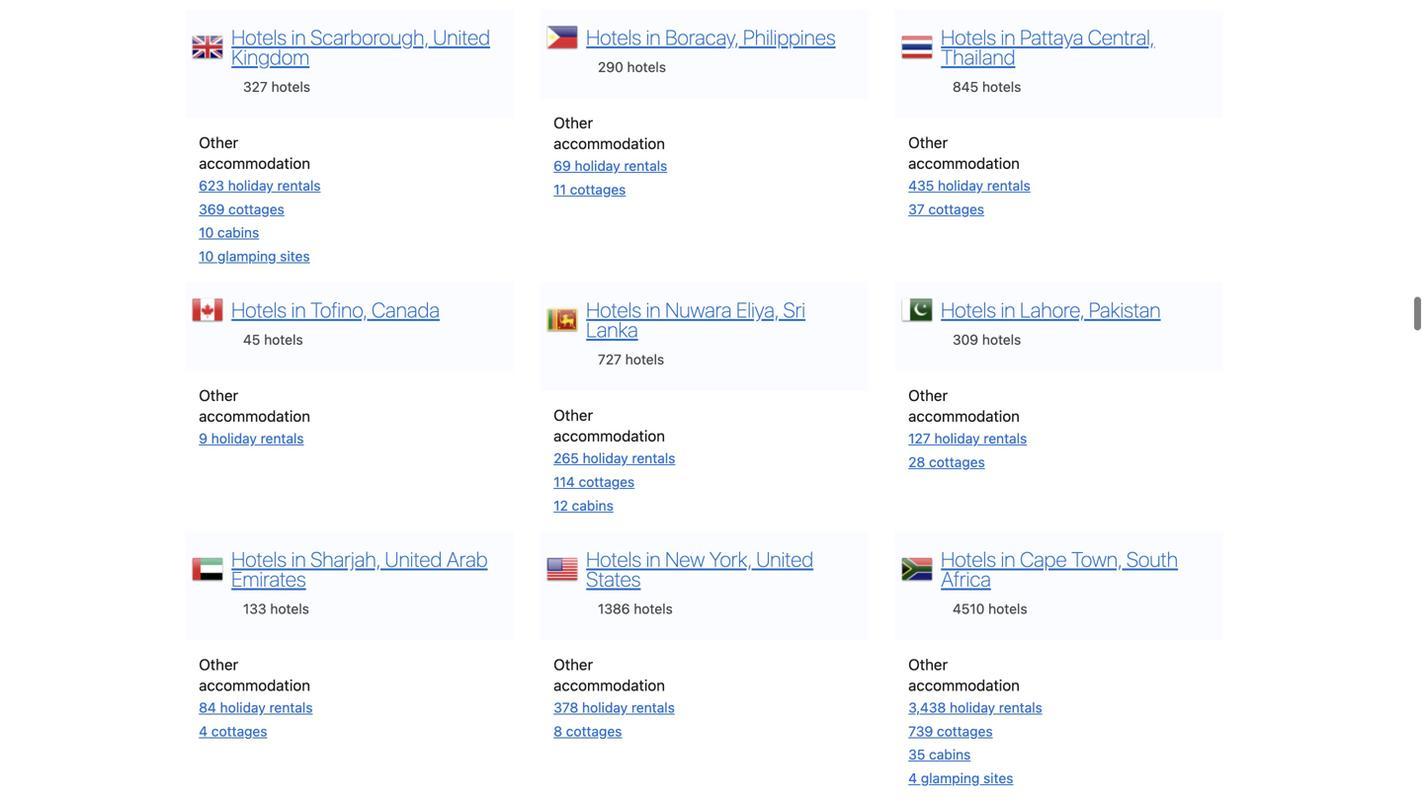 Task type: vqa. For each thing, say whether or not it's contained in the screenshot.
top the 𝗑
no



Task type: describe. For each thing, give the bounding box(es) containing it.
other accommodation 3,438 holiday rentals 739 cottages 35 cabins 4 glamping sites
[[909, 656, 1043, 787]]

rentals for lahore,
[[984, 431, 1027, 447]]

cottages for hotels in new york, united states
[[566, 724, 622, 740]]

hotels inside hotels in lahore, pakistan 309 hotels
[[982, 332, 1021, 348]]

10 cabins link
[[199, 225, 259, 241]]

other accommodation 378 holiday rentals 8 cottages
[[554, 656, 675, 740]]

other for hotels in tofino, canada
[[199, 387, 238, 405]]

cottages for hotels in cape town, south africa
[[937, 724, 993, 740]]

hotels for hotels in tofino, canada
[[232, 298, 287, 322]]

rentals for pattaya
[[987, 177, 1031, 194]]

35 cabins link
[[909, 747, 971, 763]]

3,438 holiday rentals link
[[909, 700, 1043, 716]]

hotels in boracay, philippines link
[[586, 25, 836, 49]]

hotels inside the hotels in pattaya central, thailand 845 hotels
[[982, 79, 1021, 95]]

other accommodation 265 holiday rentals 114 cottages 12 cabins
[[554, 407, 675, 514]]

accommodation for hotels in boracay, philippines
[[554, 134, 665, 152]]

hotels in boracay, philippines 290 hotels
[[586, 25, 836, 75]]

holiday for hotels in lahore, pakistan
[[935, 431, 980, 447]]

4 inside the 'other accommodation 3,438 holiday rentals 739 cottages 35 cabins 4 glamping sites'
[[909, 771, 917, 787]]

11 cottages link
[[554, 181, 626, 198]]

philippines
[[743, 25, 836, 49]]

other for hotels in pattaya central, thailand
[[909, 134, 948, 151]]

cottages for hotels in boracay, philippines
[[570, 181, 626, 198]]

tofino,
[[311, 298, 367, 322]]

cottages for hotels in pattaya central, thailand
[[929, 201, 985, 217]]

town,
[[1072, 547, 1122, 572]]

hotels for hotels in nuwara eliya, sri lanka
[[586, 298, 642, 322]]

lanka
[[586, 318, 638, 342]]

435 holiday rentals link
[[909, 177, 1031, 194]]

glamping for africa
[[921, 771, 980, 787]]

265 holiday rentals link
[[554, 450, 675, 467]]

central,
[[1088, 25, 1155, 49]]

hotels for hotels in lahore, pakistan
[[941, 298, 996, 322]]

in for boracay,
[[646, 25, 661, 49]]

12 cabins link
[[554, 498, 614, 514]]

sites for africa
[[984, 771, 1014, 787]]

hotels for hotels in new york, united states
[[586, 547, 642, 572]]

other for hotels in cape town, south africa
[[909, 656, 948, 674]]

in for new
[[646, 547, 661, 572]]

rentals for cape
[[999, 700, 1043, 716]]

1 10 from the top
[[199, 225, 214, 241]]

sri
[[783, 298, 806, 322]]

hotels for hotels in scarborough, united kingdom
[[232, 25, 287, 49]]

hotels in tofino, canada link
[[232, 298, 440, 322]]

133
[[243, 601, 266, 617]]

eliya,
[[736, 298, 779, 322]]

84 holiday rentals link
[[199, 700, 313, 716]]

cabins for lanka
[[572, 498, 614, 514]]

cottages for hotels in lahore, pakistan
[[929, 454, 985, 471]]

cottages for hotels in scarborough, united kingdom
[[228, 201, 284, 217]]

rentals for new
[[632, 700, 675, 716]]

boracay,
[[665, 25, 739, 49]]

in for pattaya
[[1001, 25, 1016, 49]]

cabins for 327
[[217, 225, 259, 241]]

emirates
[[232, 567, 306, 592]]

holiday for hotels in sharjah, united arab emirates
[[220, 700, 266, 716]]

pattaya
[[1020, 25, 1084, 49]]

127
[[909, 431, 931, 447]]

37 cottages link
[[909, 201, 985, 217]]

hotels in sharjah, united arab emirates 133 hotels
[[232, 547, 488, 617]]

holiday for hotels in cape town, south africa
[[950, 700, 995, 716]]

other for hotels in nuwara eliya, sri lanka
[[554, 407, 593, 424]]

cottages for hotels in nuwara eliya, sri lanka
[[579, 474, 635, 490]]

south
[[1127, 547, 1178, 572]]

united inside hotels in new york, united states 1386 hotels
[[756, 547, 814, 572]]

11
[[554, 181, 566, 198]]

nuwara
[[665, 298, 732, 322]]

hotels for hotels in sharjah, united arab emirates
[[232, 547, 287, 572]]

37
[[909, 201, 925, 217]]

in for scarborough,
[[291, 25, 306, 49]]

new
[[665, 547, 705, 572]]

accommodation for hotels in sharjah, united arab emirates
[[199, 677, 310, 695]]

other for hotels in sharjah, united arab emirates
[[199, 656, 238, 674]]

4 glamping sites link
[[909, 771, 1014, 787]]

hotels inside hotels in cape town, south africa 4510 hotels
[[989, 601, 1028, 617]]

other accommodation 435 holiday rentals 37 cottages
[[909, 134, 1031, 217]]

69 holiday rentals link
[[554, 158, 668, 174]]

69
[[554, 158, 571, 174]]

9
[[199, 431, 208, 447]]

727
[[598, 352, 622, 368]]

739 cottages link
[[909, 724, 993, 740]]

canada
[[372, 298, 440, 322]]

hotels inside hotels in sharjah, united arab emirates 133 hotels
[[270, 601, 309, 617]]

states
[[586, 567, 641, 592]]

hotels in pattaya central, thailand link
[[941, 25, 1155, 69]]

sites for 327
[[280, 248, 310, 264]]

45
[[243, 332, 260, 348]]

accommodation for hotels in scarborough, united kingdom
[[199, 154, 310, 172]]

hotels in new york, united states 1386 hotels
[[586, 547, 814, 617]]

pakistan
[[1089, 298, 1161, 322]]

hotels in nuwara eliya, sri lanka 727 hotels
[[586, 298, 806, 368]]

hotels in tofino, canada 45 hotels
[[232, 298, 440, 348]]

united for scarborough,
[[433, 25, 490, 49]]

glamping for 327
[[217, 248, 276, 264]]

hotels inside hotels in nuwara eliya, sri lanka 727 hotels
[[625, 352, 664, 368]]

other accommodation 9 holiday rentals
[[199, 387, 310, 447]]

other for hotels in scarborough, united kingdom
[[199, 134, 238, 151]]

12
[[554, 498, 568, 514]]

hotels in new york, united states link
[[586, 547, 814, 592]]



Task type: locate. For each thing, give the bounding box(es) containing it.
rentals inside other accommodation 127 holiday rentals 28 cottages
[[984, 431, 1027, 447]]

accommodation for hotels in nuwara eliya, sri lanka
[[554, 427, 665, 445]]

hotels
[[232, 25, 287, 49], [586, 25, 642, 49], [941, 25, 996, 49], [232, 298, 287, 322], [586, 298, 642, 322], [941, 298, 996, 322], [232, 547, 287, 572], [586, 547, 642, 572], [941, 547, 996, 572]]

hotels in scarborough, united kingdom link
[[232, 25, 490, 69]]

accommodation up 9 holiday rentals link on the bottom
[[199, 407, 310, 425]]

cottages down the 623 holiday rentals link
[[228, 201, 284, 217]]

holiday up 114 cottages link
[[583, 450, 628, 467]]

hotels for hotels in boracay, philippines
[[586, 25, 642, 49]]

2 vertical spatial cabins
[[929, 747, 971, 763]]

rentals inside other accommodation 84 holiday rentals 4 cottages
[[269, 700, 313, 716]]

other up 69
[[554, 114, 593, 132]]

in left nuwara
[[646, 298, 661, 322]]

sites inside the 'other accommodation 3,438 holiday rentals 739 cottages 35 cabins 4 glamping sites'
[[984, 771, 1014, 787]]

glamping inside the 'other accommodation 3,438 holiday rentals 739 cottages 35 cabins 4 glamping sites'
[[921, 771, 980, 787]]

united left "arab"
[[385, 547, 442, 572]]

accommodation inside the 'other accommodation 3,438 holiday rentals 739 cottages 35 cabins 4 glamping sites'
[[909, 677, 1020, 695]]

other inside other accommodation 435 holiday rentals 37 cottages
[[909, 134, 948, 151]]

cottages down 378 holiday rentals link
[[566, 724, 622, 740]]

rentals for sharjah,
[[269, 700, 313, 716]]

hotels up 845
[[941, 25, 996, 49]]

4 inside other accommodation 84 holiday rentals 4 cottages
[[199, 724, 208, 740]]

0 horizontal spatial 4
[[199, 724, 208, 740]]

1 horizontal spatial sites
[[984, 771, 1014, 787]]

hotels right 327
[[271, 79, 310, 95]]

hotels inside hotels in sharjah, united arab emirates 133 hotels
[[232, 547, 287, 572]]

other inside other accommodation 265 holiday rentals 114 cottages 12 cabins
[[554, 407, 593, 424]]

hotels inside the hotels in pattaya central, thailand 845 hotels
[[941, 25, 996, 49]]

accommodation inside other accommodation 84 holiday rentals 4 cottages
[[199, 677, 310, 695]]

accommodation inside other accommodation 265 holiday rentals 114 cottages 12 cabins
[[554, 427, 665, 445]]

in inside hotels in lahore, pakistan 309 hotels
[[1001, 298, 1016, 322]]

0 vertical spatial 10
[[199, 225, 214, 241]]

28 cottages link
[[909, 454, 985, 471]]

other up 265
[[554, 407, 593, 424]]

accommodation for hotels in tofino, canada
[[199, 407, 310, 425]]

in inside hotels in boracay, philippines 290 hotels
[[646, 25, 661, 49]]

hotels inside hotels in new york, united states 1386 hotels
[[634, 601, 673, 617]]

accommodation up the 127 holiday rentals link
[[909, 407, 1020, 425]]

other inside the 'other accommodation 3,438 holiday rentals 739 cottages 35 cabins 4 glamping sites'
[[909, 656, 948, 674]]

hotels in cape town, south africa link
[[941, 547, 1178, 592]]

cabins down 114 cottages link
[[572, 498, 614, 514]]

holiday for hotels in scarborough, united kingdom
[[228, 177, 274, 194]]

hotels inside hotels in scarborough, united kingdom 327 hotels
[[232, 25, 287, 49]]

cottages inside 'other accommodation 69 holiday rentals 11 cottages'
[[570, 181, 626, 198]]

accommodation up the 623 holiday rentals link
[[199, 154, 310, 172]]

arab
[[447, 547, 488, 572]]

hotels right 845
[[982, 79, 1021, 95]]

rentals up 4 glamping sites link
[[999, 700, 1043, 716]]

in for tofino,
[[291, 298, 306, 322]]

cabins
[[217, 225, 259, 241], [572, 498, 614, 514], [929, 747, 971, 763]]

united
[[433, 25, 490, 49], [385, 547, 442, 572], [756, 547, 814, 572]]

327
[[243, 79, 268, 95]]

other up 623
[[199, 134, 238, 151]]

1386
[[598, 601, 630, 617]]

hotels up 727
[[586, 298, 642, 322]]

hotels right 4510
[[989, 601, 1028, 617]]

accommodation up 435 holiday rentals link
[[909, 154, 1020, 172]]

united inside hotels in scarborough, united kingdom 327 hotels
[[433, 25, 490, 49]]

holiday inside 'other accommodation 69 holiday rentals 11 cottages'
[[575, 158, 620, 174]]

kingdom
[[232, 45, 310, 69]]

other accommodation 84 holiday rentals 4 cottages
[[199, 656, 313, 740]]

cottages inside other accommodation 435 holiday rentals 37 cottages
[[929, 201, 985, 217]]

265
[[554, 450, 579, 467]]

africa
[[941, 567, 991, 592]]

in left cape
[[1001, 547, 1016, 572]]

other inside other accommodation 127 holiday rentals 28 cottages
[[909, 387, 948, 405]]

35
[[909, 747, 926, 763]]

other
[[554, 114, 593, 132], [199, 134, 238, 151], [909, 134, 948, 151], [199, 387, 238, 405], [909, 387, 948, 405], [554, 407, 593, 424], [199, 656, 238, 674], [554, 656, 593, 674], [909, 656, 948, 674]]

hotels inside hotels in boracay, philippines 290 hotels
[[586, 25, 642, 49]]

in left tofino,
[[291, 298, 306, 322]]

holiday inside other accommodation 9 holiday rentals
[[211, 431, 257, 447]]

other up 84
[[199, 656, 238, 674]]

other inside other accommodation 378 holiday rentals 8 cottages
[[554, 656, 593, 674]]

holiday up the 37 cottages link
[[938, 177, 984, 194]]

hotels up 327
[[232, 25, 287, 49]]

739
[[909, 724, 933, 740]]

hotels up "290"
[[586, 25, 642, 49]]

0 horizontal spatial sites
[[280, 248, 310, 264]]

1 vertical spatial cabins
[[572, 498, 614, 514]]

cottages inside other accommodation 378 holiday rentals 8 cottages
[[566, 724, 622, 740]]

other accommodation 127 holiday rentals 28 cottages
[[909, 387, 1027, 471]]

1 horizontal spatial glamping
[[921, 771, 980, 787]]

hotels right 45
[[264, 332, 303, 348]]

hotels for hotels in cape town, south africa
[[941, 547, 996, 572]]

378
[[554, 700, 578, 716]]

in inside hotels in new york, united states 1386 hotels
[[646, 547, 661, 572]]

in left pattaya
[[1001, 25, 1016, 49]]

in for lahore,
[[1001, 298, 1016, 322]]

9 holiday rentals link
[[199, 431, 304, 447]]

in for cape
[[1001, 547, 1016, 572]]

in
[[291, 25, 306, 49], [646, 25, 661, 49], [1001, 25, 1016, 49], [291, 298, 306, 322], [646, 298, 661, 322], [1001, 298, 1016, 322], [291, 547, 306, 572], [646, 547, 661, 572], [1001, 547, 1016, 572]]

hotels up 309
[[941, 298, 996, 322]]

rentals inside other accommodation 435 holiday rentals 37 cottages
[[987, 177, 1031, 194]]

united right scarborough,
[[433, 25, 490, 49]]

cottages inside other accommodation 265 holiday rentals 114 cottages 12 cabins
[[579, 474, 635, 490]]

united inside hotels in sharjah, united arab emirates 133 hotels
[[385, 547, 442, 572]]

holiday inside other accommodation 378 holiday rentals 8 cottages
[[582, 700, 628, 716]]

holiday inside the 'other accommodation 3,438 holiday rentals 739 cottages 35 cabins 4 glamping sites'
[[950, 700, 995, 716]]

cabins inside the 'other accommodation 3,438 holiday rentals 739 cottages 35 cabins 4 glamping sites'
[[929, 747, 971, 763]]

holiday
[[575, 158, 620, 174], [228, 177, 274, 194], [938, 177, 984, 194], [211, 431, 257, 447], [935, 431, 980, 447], [583, 450, 628, 467], [220, 700, 266, 716], [582, 700, 628, 716], [950, 700, 995, 716]]

united right york,
[[756, 547, 814, 572]]

lahore,
[[1020, 298, 1085, 322]]

cottages
[[570, 181, 626, 198], [228, 201, 284, 217], [929, 201, 985, 217], [929, 454, 985, 471], [579, 474, 635, 490], [211, 724, 267, 740], [566, 724, 622, 740], [937, 724, 993, 740]]

2 10 from the top
[[199, 248, 214, 264]]

0 vertical spatial sites
[[280, 248, 310, 264]]

other for hotels in boracay, philippines
[[554, 114, 593, 132]]

hotels
[[627, 59, 666, 75], [271, 79, 310, 95], [982, 79, 1021, 95], [264, 332, 303, 348], [982, 332, 1021, 348], [625, 352, 664, 368], [270, 601, 309, 617], [634, 601, 673, 617], [989, 601, 1028, 617]]

other up 9
[[199, 387, 238, 405]]

thailand
[[941, 45, 1016, 69]]

hotels in pattaya central, thailand 845 hotels
[[941, 25, 1155, 95]]

rentals up 369 cottages link
[[277, 177, 321, 194]]

rentals inside other accommodation 378 holiday rentals 8 cottages
[[632, 700, 675, 716]]

other inside 'other accommodation 69 holiday rentals 11 cottages'
[[554, 114, 593, 132]]

cabins inside other accommodation 265 holiday rentals 114 cottages 12 cabins
[[572, 498, 614, 514]]

hotels right 309
[[982, 332, 1021, 348]]

0 vertical spatial 4
[[199, 724, 208, 740]]

845
[[953, 79, 979, 95]]

holiday up 11 cottages link
[[575, 158, 620, 174]]

sites down 739 cottages link
[[984, 771, 1014, 787]]

hotels up 133
[[232, 547, 287, 572]]

cottages for hotels in sharjah, united arab emirates
[[211, 724, 267, 740]]

in left new
[[646, 547, 661, 572]]

rentals right 378
[[632, 700, 675, 716]]

4510
[[953, 601, 985, 617]]

378 holiday rentals link
[[554, 700, 675, 716]]

accommodation up 69 holiday rentals link
[[554, 134, 665, 152]]

623 holiday rentals link
[[199, 177, 321, 194]]

hotels in sharjah, united arab emirates link
[[232, 547, 488, 592]]

accommodation up 378 holiday rentals link
[[554, 677, 665, 695]]

rentals right 84
[[269, 700, 313, 716]]

hotels inside hotels in new york, united states 1386 hotels
[[586, 547, 642, 572]]

cottages down the 127 holiday rentals link
[[929, 454, 985, 471]]

other up '127'
[[909, 387, 948, 405]]

2 horizontal spatial cabins
[[929, 747, 971, 763]]

holiday inside other accommodation 435 holiday rentals 37 cottages
[[938, 177, 984, 194]]

sites up hotels in tofino, canada link
[[280, 248, 310, 264]]

glamping
[[217, 248, 276, 264], [921, 771, 980, 787]]

rentals up 11 cottages link
[[624, 158, 668, 174]]

hotels in scarborough, united kingdom 327 hotels
[[232, 25, 490, 95]]

hotels right "290"
[[627, 59, 666, 75]]

0 horizontal spatial cabins
[[217, 225, 259, 241]]

4 down 84
[[199, 724, 208, 740]]

holiday inside other accommodation 265 holiday rentals 114 cottages 12 cabins
[[583, 450, 628, 467]]

accommodation inside other accommodation 378 holiday rentals 8 cottages
[[554, 677, 665, 695]]

accommodation for hotels in cape town, south africa
[[909, 677, 1020, 695]]

cabins inside other accommodation 623 holiday rentals 369 cottages 10 cabins 10 glamping sites
[[217, 225, 259, 241]]

4 cottages link
[[199, 724, 267, 740]]

rentals up 114 cottages link
[[632, 450, 675, 467]]

accommodation for hotels in new york, united states
[[554, 677, 665, 695]]

sites
[[280, 248, 310, 264], [984, 771, 1014, 787]]

hotels inside hotels in nuwara eliya, sri lanka 727 hotels
[[586, 298, 642, 322]]

rentals up 28 cottages link
[[984, 431, 1027, 447]]

cabins for africa
[[929, 747, 971, 763]]

hotels inside hotels in cape town, south africa 4510 hotels
[[941, 547, 996, 572]]

hotels in cape town, south africa 4510 hotels
[[941, 547, 1178, 617]]

cottages down 84 holiday rentals link at the left of page
[[211, 724, 267, 740]]

rentals for nuwara
[[632, 450, 675, 467]]

sharjah,
[[311, 547, 380, 572]]

1 horizontal spatial cabins
[[572, 498, 614, 514]]

holiday for hotels in pattaya central, thailand
[[938, 177, 984, 194]]

hotels right 133
[[270, 601, 309, 617]]

1 vertical spatial 10
[[199, 248, 214, 264]]

cottages inside the 'other accommodation 3,438 holiday rentals 739 cottages 35 cabins 4 glamping sites'
[[937, 724, 993, 740]]

other accommodation 623 holiday rentals 369 cottages 10 cabins 10 glamping sites
[[199, 134, 321, 264]]

glamping inside other accommodation 623 holiday rentals 369 cottages 10 cabins 10 glamping sites
[[217, 248, 276, 264]]

cottages inside other accommodation 623 holiday rentals 369 cottages 10 cabins 10 glamping sites
[[228, 201, 284, 217]]

other for hotels in new york, united states
[[554, 656, 593, 674]]

holiday right 9
[[211, 431, 257, 447]]

rentals right 9
[[261, 431, 304, 447]]

hotels in lahore, pakistan link
[[941, 298, 1161, 322]]

369 cottages link
[[199, 201, 284, 217]]

369
[[199, 201, 225, 217]]

in inside hotels in tofino, canada 45 hotels
[[291, 298, 306, 322]]

rentals inside the 'other accommodation 3,438 holiday rentals 739 cottages 35 cabins 4 glamping sites'
[[999, 700, 1043, 716]]

other up 435
[[909, 134, 948, 151]]

in for sharjah,
[[291, 547, 306, 572]]

holiday up 8 cottages "link"
[[582, 700, 628, 716]]

hotels inside hotels in tofino, canada 45 hotels
[[264, 332, 303, 348]]

3,438
[[909, 700, 946, 716]]

cape
[[1020, 547, 1067, 572]]

in left scarborough,
[[291, 25, 306, 49]]

in inside the hotels in pattaya central, thailand 845 hotels
[[1001, 25, 1016, 49]]

hotels inside hotels in tofino, canada 45 hotels
[[232, 298, 287, 322]]

1 horizontal spatial 4
[[909, 771, 917, 787]]

other up 378
[[554, 656, 593, 674]]

309
[[953, 332, 979, 348]]

84
[[199, 700, 216, 716]]

other up 3,438
[[909, 656, 948, 674]]

8 cottages link
[[554, 724, 622, 740]]

290
[[598, 59, 623, 75]]

8
[[554, 724, 562, 740]]

accommodation up 265 holiday rentals 'link'
[[554, 427, 665, 445]]

hotels up 4510
[[941, 547, 996, 572]]

holiday inside other accommodation 127 holiday rentals 28 cottages
[[935, 431, 980, 447]]

hotels for hotels in pattaya central, thailand
[[941, 25, 996, 49]]

holiday inside other accommodation 84 holiday rentals 4 cottages
[[220, 700, 266, 716]]

rentals right 435
[[987, 177, 1031, 194]]

holiday for hotels in tofino, canada
[[211, 431, 257, 447]]

rentals inside other accommodation 265 holiday rentals 114 cottages 12 cabins
[[632, 450, 675, 467]]

glamping down 35 cabins link
[[921, 771, 980, 787]]

accommodation inside other accommodation 623 holiday rentals 369 cottages 10 cabins 10 glamping sites
[[199, 154, 310, 172]]

cottages inside other accommodation 127 holiday rentals 28 cottages
[[929, 454, 985, 471]]

holiday up 739 cottages link
[[950, 700, 995, 716]]

rentals for tofino,
[[261, 431, 304, 447]]

accommodation
[[554, 134, 665, 152], [199, 154, 310, 172], [909, 154, 1020, 172], [199, 407, 310, 425], [909, 407, 1020, 425], [554, 427, 665, 445], [199, 677, 310, 695], [554, 677, 665, 695], [909, 677, 1020, 695]]

in for nuwara
[[646, 298, 661, 322]]

accommodation inside 'other accommodation 69 holiday rentals 11 cottages'
[[554, 134, 665, 152]]

10
[[199, 225, 214, 241], [199, 248, 214, 264]]

623
[[199, 177, 224, 194]]

4 down '35'
[[909, 771, 917, 787]]

cottages down 265 holiday rentals 'link'
[[579, 474, 635, 490]]

435
[[909, 177, 934, 194]]

10 glamping sites link
[[199, 248, 310, 264]]

127 holiday rentals link
[[909, 431, 1027, 447]]

in inside hotels in sharjah, united arab emirates 133 hotels
[[291, 547, 306, 572]]

1 vertical spatial 4
[[909, 771, 917, 787]]

cottages inside other accommodation 84 holiday rentals 4 cottages
[[211, 724, 267, 740]]

rentals inside other accommodation 9 holiday rentals
[[261, 431, 304, 447]]

hotels right "1386"
[[634, 601, 673, 617]]

accommodation up 3,438 holiday rentals link on the right bottom of the page
[[909, 677, 1020, 695]]

accommodation inside other accommodation 127 holiday rentals 28 cottages
[[909, 407, 1020, 425]]

in left boracay,
[[646, 25, 661, 49]]

rentals inside other accommodation 623 holiday rentals 369 cottages 10 cabins 10 glamping sites
[[277, 177, 321, 194]]

hotels inside hotels in scarborough, united kingdom 327 hotels
[[271, 79, 310, 95]]

hotels right 727
[[625, 352, 664, 368]]

holiday up 4 cottages link
[[220, 700, 266, 716]]

28
[[909, 454, 925, 471]]

rentals inside 'other accommodation 69 holiday rentals 11 cottages'
[[624, 158, 668, 174]]

0 horizontal spatial glamping
[[217, 248, 276, 264]]

other inside other accommodation 84 holiday rentals 4 cottages
[[199, 656, 238, 674]]

hotels inside hotels in boracay, philippines 290 hotels
[[627, 59, 666, 75]]

114
[[554, 474, 575, 490]]

accommodation inside other accommodation 435 holiday rentals 37 cottages
[[909, 154, 1020, 172]]

1 vertical spatial glamping
[[921, 771, 980, 787]]

cottages down 69 holiday rentals link
[[570, 181, 626, 198]]

hotels inside hotels in lahore, pakistan 309 hotels
[[941, 298, 996, 322]]

1 vertical spatial sites
[[984, 771, 1014, 787]]

10 down the 369
[[199, 225, 214, 241]]

other inside other accommodation 623 holiday rentals 369 cottages 10 cabins 10 glamping sites
[[199, 134, 238, 151]]

in inside hotels in scarborough, united kingdom 327 hotels
[[291, 25, 306, 49]]

rentals for boracay,
[[624, 158, 668, 174]]

scarborough,
[[311, 25, 429, 49]]

holiday inside other accommodation 623 holiday rentals 369 cottages 10 cabins 10 glamping sites
[[228, 177, 274, 194]]

holiday for hotels in boracay, philippines
[[575, 158, 620, 174]]

hotels in nuwara eliya, sri lanka link
[[586, 298, 806, 342]]

other inside other accommodation 9 holiday rentals
[[199, 387, 238, 405]]

holiday for hotels in nuwara eliya, sri lanka
[[583, 450, 628, 467]]

united for sharjah,
[[385, 547, 442, 572]]

other accommodation 69 holiday rentals 11 cottages
[[554, 114, 668, 198]]

glamping down the 10 cabins link
[[217, 248, 276, 264]]

rentals for scarborough,
[[277, 177, 321, 194]]

cabins down 739 cottages link
[[929, 747, 971, 763]]

0 vertical spatial cabins
[[217, 225, 259, 241]]

in left sharjah, at the left bottom of the page
[[291, 547, 306, 572]]

accommodation for hotels in lahore, pakistan
[[909, 407, 1020, 425]]

other for hotels in lahore, pakistan
[[909, 387, 948, 405]]

hotels up 45
[[232, 298, 287, 322]]

in inside hotels in cape town, south africa 4510 hotels
[[1001, 547, 1016, 572]]

sites inside other accommodation 623 holiday rentals 369 cottages 10 cabins 10 glamping sites
[[280, 248, 310, 264]]

cabins down 369 cottages link
[[217, 225, 259, 241]]

accommodation up 84 holiday rentals link at the left of page
[[199, 677, 310, 695]]

holiday up 28 cottages link
[[935, 431, 980, 447]]

holiday up 369 cottages link
[[228, 177, 274, 194]]

4
[[199, 724, 208, 740], [909, 771, 917, 787]]

cottages down 435 holiday rentals link
[[929, 201, 985, 217]]

accommodation for hotels in pattaya central, thailand
[[909, 154, 1020, 172]]

cottages down 3,438 holiday rentals link on the right bottom of the page
[[937, 724, 993, 740]]

114 cottages link
[[554, 474, 635, 490]]

holiday for hotels in new york, united states
[[582, 700, 628, 716]]

york,
[[710, 547, 752, 572]]

10 down the 10 cabins link
[[199, 248, 214, 264]]

in inside hotels in nuwara eliya, sri lanka 727 hotels
[[646, 298, 661, 322]]

rentals
[[624, 158, 668, 174], [277, 177, 321, 194], [987, 177, 1031, 194], [261, 431, 304, 447], [984, 431, 1027, 447], [632, 450, 675, 467], [269, 700, 313, 716], [632, 700, 675, 716], [999, 700, 1043, 716]]

in left lahore,
[[1001, 298, 1016, 322]]

0 vertical spatial glamping
[[217, 248, 276, 264]]

hotels up "1386"
[[586, 547, 642, 572]]

hotels in lahore, pakistan 309 hotels
[[941, 298, 1161, 348]]



